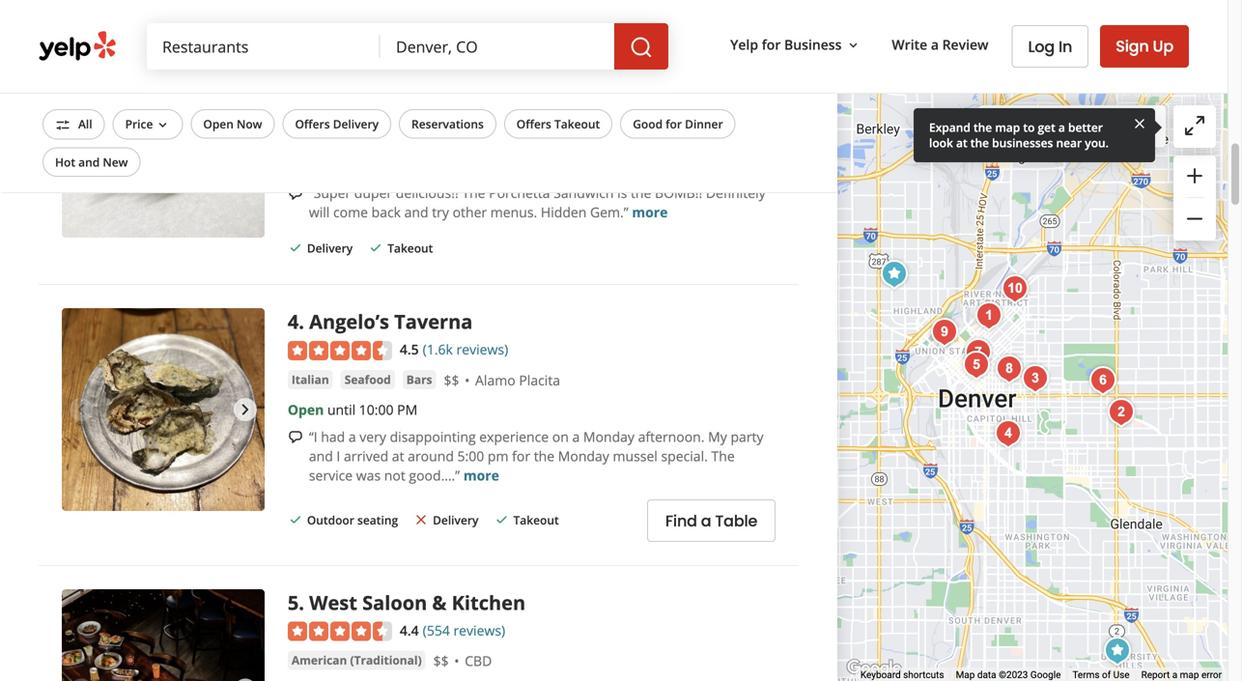Task type: vqa. For each thing, say whether or not it's contained in the screenshot.
Old
no



Task type: describe. For each thing, give the bounding box(es) containing it.
bomb!!
[[655, 184, 703, 202]]

takeout inside button
[[555, 116, 600, 132]]

10:00
[[359, 400, 394, 419]]

guard and grace image
[[960, 333, 998, 372]]

definitely
[[706, 184, 766, 202]]

2 vertical spatial takeout
[[514, 512, 559, 528]]

porchetta inside "super duper delicious!! the porchetta sandwich is the bomb!! definitely will come back and try other menus. hidden gem."
[[489, 184, 550, 202]]

bars link
[[403, 370, 436, 389]]

now
[[237, 116, 262, 132]]

keyboard shortcuts
[[861, 669, 945, 681]]

sandwich
[[554, 184, 614, 202]]

and inside "super duper delicious!! the porchetta sandwich is the bomb!! definitely will come back and try other menus. hidden gem."
[[405, 203, 429, 221]]

duper
[[354, 184, 392, 202]]

shortcuts
[[904, 669, 945, 681]]

review
[[943, 35, 989, 54]]

the inside "super duper delicious!! the porchetta sandwich is the bomb!! definitely will come back and try other menus. hidden gem."
[[462, 184, 486, 202]]

cbd
[[465, 652, 492, 670]]

at inside expand the map to get a better look at the businesses near you.
[[957, 135, 968, 151]]

for for yelp
[[762, 35, 781, 54]]

open for open now
[[203, 116, 234, 132]]

pm
[[397, 400, 418, 419]]

mussel
[[613, 447, 658, 465]]

not
[[384, 466, 406, 484]]

5 . west saloon & kitchen
[[288, 589, 526, 616]]

(554 reviews) link
[[423, 619, 506, 640]]

offers delivery
[[295, 116, 379, 132]]

tavernetta image
[[926, 313, 964, 352]]

a inside expand the map to get a better look at the businesses near you.
[[1059, 119, 1066, 135]]

2 vertical spatial reviews)
[[454, 621, 506, 639]]

offers takeout
[[517, 116, 600, 132]]

as
[[1064, 118, 1078, 136]]

kitchen
[[452, 589, 526, 616]]

my
[[708, 427, 727, 446]]

hot and new button
[[43, 147, 141, 177]]

none field the find
[[162, 36, 365, 57]]

report a map error link
[[1142, 669, 1222, 681]]

the greenwich denver image
[[996, 270, 1035, 308]]

(traditional)
[[350, 652, 422, 668]]

a right on
[[572, 427, 580, 446]]

4.5 star rating image
[[288, 341, 392, 360]]

1 horizontal spatial 16 checkmark v2 image
[[368, 240, 384, 256]]

until for until 10:00 pm
[[328, 400, 356, 419]]

2 next image from the top
[[234, 679, 257, 681]]

yelp for business
[[731, 35, 842, 54]]

on
[[553, 427, 569, 446]]

and inside "i had a very disappointing experience on a monday afternoon. my party and i arrived at around 5:00 pm for the monday mussel special. the service was not good.…"
[[309, 447, 333, 465]]

one two three sushi image
[[876, 255, 914, 294]]

bars button
[[403, 370, 436, 389]]

use
[[1114, 669, 1130, 681]]

sign up
[[1116, 35, 1174, 57]]

(1.6k
[[423, 340, 453, 359]]

bars
[[407, 371, 432, 387]]

sandwiches button
[[288, 96, 364, 116]]

offers for offers delivery
[[295, 116, 330, 132]]

5:00
[[458, 447, 484, 465]]

reviews) for (1.6k reviews)
[[457, 340, 509, 359]]

for inside "i had a very disappointing experience on a monday afternoon. my party and i arrived at around 5:00 pm for the monday mussel special. the service was not good.…"
[[512, 447, 531, 465]]

until for until midnight
[[328, 127, 356, 145]]

in
[[1059, 36, 1073, 57]]

i
[[337, 447, 340, 465]]

dinner
[[685, 116, 723, 132]]

was
[[356, 466, 381, 484]]

the right expand
[[974, 119, 993, 135]]

delicious!!
[[396, 184, 459, 202]]

the porchetta house image
[[62, 35, 265, 238]]

1 vertical spatial delivery
[[307, 240, 353, 256]]

1 vertical spatial takeout
[[388, 240, 433, 256]]

sandwiches
[[292, 98, 360, 114]]

keyboard
[[861, 669, 901, 681]]

come
[[333, 203, 368, 221]]

of
[[1103, 669, 1111, 681]]

outdoor
[[307, 512, 355, 528]]

the right look
[[971, 135, 990, 151]]

4.5
[[400, 340, 419, 359]]

will
[[309, 203, 330, 221]]

search image
[[630, 36, 653, 59]]

"super
[[309, 184, 351, 202]]

to
[[1024, 119, 1035, 135]]

offers takeout button
[[504, 109, 613, 139]]

16 checkmark v2 image
[[288, 512, 303, 527]]

map region
[[620, 21, 1243, 681]]

1 vertical spatial monday
[[558, 447, 610, 465]]

all button
[[43, 109, 105, 140]]

"i had a very disappointing experience on a monday afternoon. my party and i arrived at around 5:00 pm for the monday mussel special. the service was not good.…"
[[309, 427, 764, 484]]

next image
[[234, 398, 257, 421]]

(554
[[423, 621, 450, 639]]

work & class image
[[970, 297, 1009, 335]]

data
[[978, 669, 997, 681]]

all
[[78, 116, 92, 132]]

(51
[[423, 67, 442, 85]]

west saloon & kitchen link
[[309, 589, 526, 616]]

filters group
[[39, 109, 740, 177]]

slideshow element for open until 10:00 pm
[[62, 308, 265, 511]]

get
[[1038, 119, 1056, 135]]

american (traditional) button
[[288, 651, 426, 670]]

0 horizontal spatial porchetta
[[350, 35, 445, 61]]

seating
[[358, 512, 398, 528]]

$$ for taverna
[[444, 371, 459, 389]]

(1.6k reviews)
[[423, 340, 509, 359]]

more for pm
[[464, 466, 499, 484]]

is
[[618, 184, 627, 202]]

good.…"
[[409, 466, 460, 484]]

. for 4
[[299, 308, 304, 335]]

good for dinner button
[[621, 109, 736, 139]]

the porchetta house link
[[309, 35, 511, 61]]

hot and new
[[55, 154, 128, 170]]

angelo's
[[309, 308, 389, 335]]

placita
[[519, 371, 561, 389]]

revival denver public house image
[[991, 350, 1029, 388]]

american
[[292, 652, 347, 668]]

error
[[1202, 669, 1222, 681]]

. for 5
[[299, 589, 304, 616]]

$$ for saloon
[[434, 652, 449, 670]]

0 horizontal spatial the
[[309, 35, 345, 61]]

sandwiches link
[[288, 96, 364, 116]]

more for gem."
[[632, 203, 668, 221]]

hidden
[[541, 203, 587, 221]]

terms of use link
[[1073, 669, 1130, 681]]

los gavilancillos image
[[862, 58, 901, 97]]

0 horizontal spatial 16 checkmark v2 image
[[288, 240, 303, 256]]

log
[[1029, 36, 1055, 57]]

terms of use
[[1073, 669, 1130, 681]]

find a table
[[666, 510, 758, 532]]

up
[[1153, 35, 1174, 57]]



Task type: locate. For each thing, give the bounding box(es) containing it.
reviews) up alamo
[[457, 340, 509, 359]]

Near text field
[[396, 36, 599, 57]]

0 vertical spatial and
[[78, 154, 100, 170]]

1 horizontal spatial porchetta
[[489, 184, 550, 202]]

0 vertical spatial more link
[[632, 203, 668, 221]]

1 horizontal spatial offers
[[517, 116, 552, 132]]

map for error
[[1180, 669, 1200, 681]]

for right good
[[666, 116, 682, 132]]

1 none field from the left
[[162, 36, 365, 57]]

2 16 speech v2 image from the top
[[288, 430, 303, 445]]

west saloon & kitchen image
[[958, 346, 996, 385]]

map left "error"
[[1180, 669, 1200, 681]]

hot
[[55, 154, 75, 170]]

menus.
[[491, 203, 538, 221]]

house
[[450, 35, 511, 61]]

a right get
[[1059, 119, 1066, 135]]

0 vertical spatial delivery
[[333, 116, 379, 132]]

$$ down (554 at the bottom of page
[[434, 652, 449, 670]]

back
[[372, 203, 401, 221]]

open now
[[203, 116, 262, 132]]

takeout
[[555, 116, 600, 132], [388, 240, 433, 256], [514, 512, 559, 528]]

alamo placita
[[475, 371, 561, 389]]

0 vertical spatial until
[[328, 127, 356, 145]]

had
[[321, 427, 345, 446]]

map for to
[[996, 119, 1021, 135]]

seafood button
[[341, 370, 395, 389]]

2 vertical spatial and
[[309, 447, 333, 465]]

a right write
[[931, 35, 939, 54]]

experience
[[480, 427, 549, 446]]

reviews) for (51 reviews)
[[446, 67, 498, 85]]

offers inside button
[[517, 116, 552, 132]]

the
[[974, 119, 993, 135], [971, 135, 990, 151], [631, 184, 652, 202], [534, 447, 555, 465]]

offers for offers takeout
[[517, 116, 552, 132]]

write
[[892, 35, 928, 54]]

0 vertical spatial takeout
[[555, 116, 600, 132]]

0 vertical spatial $$
[[444, 371, 459, 389]]

the down on
[[534, 447, 555, 465]]

2 horizontal spatial and
[[405, 203, 429, 221]]

1 16 speech v2 image from the top
[[288, 186, 303, 201]]

1 horizontal spatial at
[[957, 135, 968, 151]]

and right hot
[[78, 154, 100, 170]]

porchetta up menus.
[[489, 184, 550, 202]]

zoom in image
[[1184, 164, 1207, 187]]

1 vertical spatial 16 chevron down v2 image
[[155, 117, 170, 133]]

and inside button
[[78, 154, 100, 170]]

fox run cafe image
[[1084, 361, 1123, 400]]

1 vertical spatial 16 speech v2 image
[[288, 430, 303, 445]]

1 vertical spatial next image
[[234, 679, 257, 681]]

open for open until 10:00 pm
[[288, 400, 324, 419]]

1 vertical spatial the
[[462, 184, 486, 202]]

and left i
[[309, 447, 333, 465]]

open left now
[[203, 116, 234, 132]]

1 slideshow element from the top
[[62, 35, 265, 238]]

5
[[288, 589, 299, 616]]

16 close v2 image
[[414, 512, 429, 527]]

map for moves
[[1081, 118, 1110, 136]]

2 horizontal spatial the
[[712, 447, 735, 465]]

more down 5:00
[[464, 466, 499, 484]]

for down experience
[[512, 447, 531, 465]]

slideshow element
[[62, 35, 265, 238], [62, 308, 265, 511], [62, 589, 265, 681]]

the up other
[[462, 184, 486, 202]]

reviews) down house
[[446, 67, 498, 85]]

sign
[[1116, 35, 1149, 57]]

1 vertical spatial at
[[392, 447, 404, 465]]

taverna
[[394, 308, 473, 335]]

the inside "super duper delicious!! the porchetta sandwich is the bomb!! definitely will come back and try other menus. hidden gem."
[[631, 184, 652, 202]]

american (traditional) link
[[288, 651, 426, 670]]

until down sandwiches button
[[328, 127, 356, 145]]

©2023
[[999, 669, 1029, 681]]

delivery inside offers delivery button
[[333, 116, 379, 132]]

reviews) down kitchen
[[454, 621, 506, 639]]

1 next image from the top
[[234, 125, 257, 148]]

log in link
[[1012, 25, 1089, 68]]

a right find at the right of the page
[[701, 510, 712, 532]]

16 chevron down v2 image
[[846, 38, 861, 53], [155, 117, 170, 133]]

1 vertical spatial until
[[328, 400, 356, 419]]

open up "i
[[288, 400, 324, 419]]

0 horizontal spatial for
[[512, 447, 531, 465]]

monday down on
[[558, 447, 610, 465]]

good
[[633, 116, 663, 132]]

offers inside button
[[295, 116, 330, 132]]

1 horizontal spatial map
[[1081, 118, 1110, 136]]

16 filter v2 image
[[55, 117, 71, 133]]

None search field
[[147, 23, 673, 70]]

map inside expand the map to get a better look at the businesses near you.
[[996, 119, 1021, 135]]

1 horizontal spatial none field
[[396, 36, 599, 57]]

search
[[1017, 118, 1060, 136]]

sweetgreen image
[[1099, 632, 1137, 671]]

4 . angelo's taverna
[[288, 308, 473, 335]]

the down my
[[712, 447, 735, 465]]

write a review link
[[885, 27, 997, 62]]

more link down bomb!!
[[632, 203, 668, 221]]

0 vertical spatial at
[[957, 135, 968, 151]]

16 speech v2 image for "i
[[288, 430, 303, 445]]

expand the map to get a better look at the businesses near you.
[[930, 119, 1109, 151]]

italian
[[292, 371, 329, 387]]

monday
[[584, 427, 635, 446], [558, 447, 610, 465]]

open now button
[[191, 109, 275, 139]]

until up the had
[[328, 400, 356, 419]]

1 previous image from the top
[[70, 398, 93, 421]]

16 checkmark v2 image down back at the left
[[368, 240, 384, 256]]

look
[[930, 135, 954, 151]]

expand the map to get a better look at the businesses near you. tooltip
[[914, 108, 1156, 162]]

better
[[1069, 119, 1103, 135]]

16 chevron down v2 image for price
[[155, 117, 170, 133]]

1 vertical spatial for
[[666, 116, 682, 132]]

5.0 link
[[400, 65, 419, 86]]

angelo's taverna image
[[62, 308, 265, 511]]

0 horizontal spatial more link
[[464, 466, 499, 484]]

around
[[408, 447, 454, 465]]

16 chevron down v2 image inside price dropdown button
[[155, 117, 170, 133]]

zoom out image
[[1184, 207, 1207, 230]]

open for open until midnight
[[288, 127, 324, 145]]

more link for gem."
[[632, 203, 668, 221]]

16 speech v2 image left "i
[[288, 430, 303, 445]]

report
[[1142, 669, 1170, 681]]

0 vertical spatial monday
[[584, 427, 635, 446]]

2 slideshow element from the top
[[62, 308, 265, 511]]

0 vertical spatial .
[[299, 308, 304, 335]]

slideshow element for open until midnight
[[62, 35, 265, 238]]

1 vertical spatial reviews)
[[457, 340, 509, 359]]

previous image for third slideshow element from the top
[[70, 679, 93, 681]]

offers up "super duper delicious!! the porchetta sandwich is the bomb!! definitely will come back and try other menus. hidden gem."
[[517, 116, 552, 132]]

2 until from the top
[[328, 400, 356, 419]]

16 speech v2 image for "super
[[288, 186, 303, 201]]

for inside filters group
[[666, 116, 682, 132]]

4.4 star rating image
[[288, 622, 392, 641]]

2 horizontal spatial for
[[762, 35, 781, 54]]

16 checkmark v2 image
[[288, 240, 303, 256], [368, 240, 384, 256], [494, 512, 510, 527]]

16 speech v2 image left ""super"
[[288, 186, 303, 201]]

0 horizontal spatial 16 chevron down v2 image
[[155, 117, 170, 133]]

and down delicious!!
[[405, 203, 429, 221]]

open down 'sandwiches' link
[[288, 127, 324, 145]]

map
[[956, 669, 975, 681]]

0 horizontal spatial at
[[392, 447, 404, 465]]

. left angelo's
[[299, 308, 304, 335]]

2 previous image from the top
[[70, 679, 93, 681]]

none field up (51 reviews) link
[[396, 36, 599, 57]]

2 horizontal spatial 16 checkmark v2 image
[[494, 512, 510, 527]]

16 chevron down v2 image for yelp for business
[[846, 38, 861, 53]]

search as map moves
[[1017, 118, 1155, 136]]

(51 reviews) link
[[423, 65, 498, 86]]

previous image
[[70, 125, 93, 148]]

expand
[[930, 119, 971, 135]]

other
[[453, 203, 487, 221]]

1 vertical spatial and
[[405, 203, 429, 221]]

delivery down will
[[307, 240, 353, 256]]

previous image for slideshow element corresponding to open until 10:00 pm
[[70, 398, 93, 421]]

0 vertical spatial porchetta
[[350, 35, 445, 61]]

1 horizontal spatial for
[[666, 116, 682, 132]]

more link for pm
[[464, 466, 499, 484]]

you.
[[1085, 135, 1109, 151]]

the inside "i had a very disappointing experience on a monday afternoon. my party and i arrived at around 5:00 pm for the monday mussel special. the service was not good.…"
[[712, 447, 735, 465]]

open inside button
[[203, 116, 234, 132]]

0 vertical spatial next image
[[234, 125, 257, 148]]

alamo
[[475, 371, 516, 389]]

0 vertical spatial for
[[762, 35, 781, 54]]

map right the as
[[1081, 118, 1110, 136]]

delivery right 16 close v2 image
[[433, 512, 479, 528]]

pm
[[488, 447, 509, 465]]

group
[[1174, 156, 1217, 241]]

yelp
[[731, 35, 759, 54]]

16 chevron down v2 image right business
[[846, 38, 861, 53]]

map data ©2023 google
[[956, 669, 1061, 681]]

good for dinner
[[633, 116, 723, 132]]

0 vertical spatial more
[[632, 203, 668, 221]]

1 . from the top
[[299, 308, 304, 335]]

0 horizontal spatial offers
[[295, 116, 330, 132]]

1 horizontal spatial and
[[309, 447, 333, 465]]

expand map image
[[1184, 114, 1207, 137]]

price
[[125, 116, 153, 132]]

for
[[762, 35, 781, 54], [666, 116, 682, 132], [512, 447, 531, 465]]

16 speech v2 image
[[288, 186, 303, 201], [288, 430, 303, 445]]

american (traditional)
[[292, 652, 422, 668]]

2 vertical spatial delivery
[[433, 512, 479, 528]]

1 until from the top
[[328, 127, 356, 145]]

1 vertical spatial slideshow element
[[62, 308, 265, 511]]

offers down 'sandwiches' link
[[295, 116, 330, 132]]

west
[[309, 589, 357, 616]]

none field near
[[396, 36, 599, 57]]

Find text field
[[162, 36, 365, 57]]

find
[[666, 510, 697, 532]]

a inside write a review link
[[931, 35, 939, 54]]

google image
[[843, 656, 907, 681]]

4.4
[[400, 621, 419, 639]]

more down bomb!!
[[632, 203, 668, 221]]

delivery down 'sandwiches' link
[[333, 116, 379, 132]]

$$ right bars link
[[444, 371, 459, 389]]

(554 reviews)
[[423, 621, 506, 639]]

the up the 5 star rating image
[[309, 35, 345, 61]]

0 vertical spatial 16 chevron down v2 image
[[846, 38, 861, 53]]

1 offers from the left
[[295, 116, 330, 132]]

1 vertical spatial previous image
[[70, 679, 93, 681]]

16 checkmark v2 image up 4
[[288, 240, 303, 256]]

write a review
[[892, 35, 989, 54]]

map left to
[[996, 119, 1021, 135]]

previous image
[[70, 398, 93, 421], [70, 679, 93, 681]]

0 vertical spatial 16 speech v2 image
[[288, 186, 303, 201]]

0 horizontal spatial and
[[78, 154, 100, 170]]

.
[[299, 308, 304, 335], [299, 589, 304, 616]]

very
[[360, 427, 386, 446]]

midnight
[[359, 127, 415, 145]]

0 vertical spatial previous image
[[70, 398, 93, 421]]

16 checkmark v2 image down pm
[[494, 512, 510, 527]]

for for good
[[666, 116, 682, 132]]

2 none field from the left
[[396, 36, 599, 57]]

more
[[632, 203, 668, 221], [464, 466, 499, 484]]

"super duper delicious!! the porchetta sandwich is the bomb!! definitely will come back and try other menus. hidden gem."
[[309, 184, 766, 221]]

next image
[[234, 125, 257, 148], [234, 679, 257, 681]]

moves
[[1113, 118, 1155, 136]]

takeout down "i had a very disappointing experience on a monday afternoon. my party and i arrived at around 5:00 pm for the monday mussel special. the service was not good.…"
[[514, 512, 559, 528]]

16 chevron down v2 image right the price
[[155, 117, 170, 133]]

open
[[203, 116, 234, 132], [288, 127, 324, 145], [288, 400, 324, 419]]

seafood
[[345, 371, 391, 387]]

and
[[78, 154, 100, 170], [405, 203, 429, 221], [309, 447, 333, 465]]

1 horizontal spatial 16 chevron down v2 image
[[846, 38, 861, 53]]

log in
[[1029, 36, 1073, 57]]

2 . from the top
[[299, 589, 304, 616]]

keyboard shortcuts button
[[861, 668, 945, 681]]

1 vertical spatial more link
[[464, 466, 499, 484]]

saloon
[[362, 589, 427, 616]]

close image
[[1133, 115, 1148, 131]]

monday up mussel
[[584, 427, 635, 446]]

2 offers from the left
[[517, 116, 552, 132]]

at up not
[[392, 447, 404, 465]]

a right report
[[1173, 669, 1178, 681]]

porchetta up 5.0 link
[[350, 35, 445, 61]]

1 horizontal spatial more link
[[632, 203, 668, 221]]

4
[[288, 308, 299, 335]]

angelo's taverna image
[[990, 415, 1028, 453]]

takeout up sandwich
[[555, 116, 600, 132]]

0 horizontal spatial map
[[996, 119, 1021, 135]]

disappointing
[[390, 427, 476, 446]]

2 vertical spatial slideshow element
[[62, 589, 265, 681]]

the porchetta house
[[309, 35, 511, 61]]

. left west
[[299, 589, 304, 616]]

the inside "i had a very disappointing experience on a monday afternoon. my party and i arrived at around 5:00 pm for the monday mussel special. the service was not good.…"
[[534, 447, 555, 465]]

1 vertical spatial $$
[[434, 652, 449, 670]]

16 chevron down v2 image inside the "yelp for business" button
[[846, 38, 861, 53]]

outdoor seating
[[307, 512, 398, 528]]

2 vertical spatial the
[[712, 447, 735, 465]]

open until midnight
[[288, 127, 415, 145]]

1 vertical spatial .
[[299, 589, 304, 616]]

0 vertical spatial the
[[309, 35, 345, 61]]

0 horizontal spatial more
[[464, 466, 499, 484]]

1 horizontal spatial more
[[632, 203, 668, 221]]

at inside "i had a very disappointing experience on a monday afternoon. my party and i arrived at around 5:00 pm for the monday mussel special. the service was not good.…"
[[392, 447, 404, 465]]

None field
[[162, 36, 365, 57], [396, 36, 599, 57]]

1 vertical spatial more
[[464, 466, 499, 484]]

angelo's taverna link
[[309, 308, 473, 335]]

3 slideshow element from the top
[[62, 589, 265, 681]]

1 horizontal spatial the
[[462, 184, 486, 202]]

a right the had
[[349, 427, 356, 446]]

until
[[328, 127, 356, 145], [328, 400, 356, 419]]

0 vertical spatial reviews)
[[446, 67, 498, 85]]

2 vertical spatial for
[[512, 447, 531, 465]]

open until 10:00 pm
[[288, 400, 418, 419]]

a inside find a table link
[[701, 510, 712, 532]]

the porchetta house image
[[1017, 359, 1055, 398]]

2 horizontal spatial map
[[1180, 669, 1200, 681]]

takeout down back at the left
[[388, 240, 433, 256]]

the right is at the top of the page
[[631, 184, 652, 202]]

5 star rating image
[[288, 67, 392, 87]]

0 horizontal spatial none field
[[162, 36, 365, 57]]

none field up now
[[162, 36, 365, 57]]

offers delivery button
[[283, 109, 391, 139]]

special.
[[661, 447, 708, 465]]

culinary dropout image
[[1103, 393, 1141, 432]]

more link down 5:00
[[464, 466, 499, 484]]

1 vertical spatial porchetta
[[489, 184, 550, 202]]

reservations
[[412, 116, 484, 132]]

sign up link
[[1101, 25, 1190, 68]]

at right look
[[957, 135, 968, 151]]

for right yelp
[[762, 35, 781, 54]]

northeast
[[371, 97, 435, 116]]

(1.6k reviews) link
[[423, 338, 509, 359]]

0 vertical spatial slideshow element
[[62, 35, 265, 238]]

afternoon.
[[638, 427, 705, 446]]



